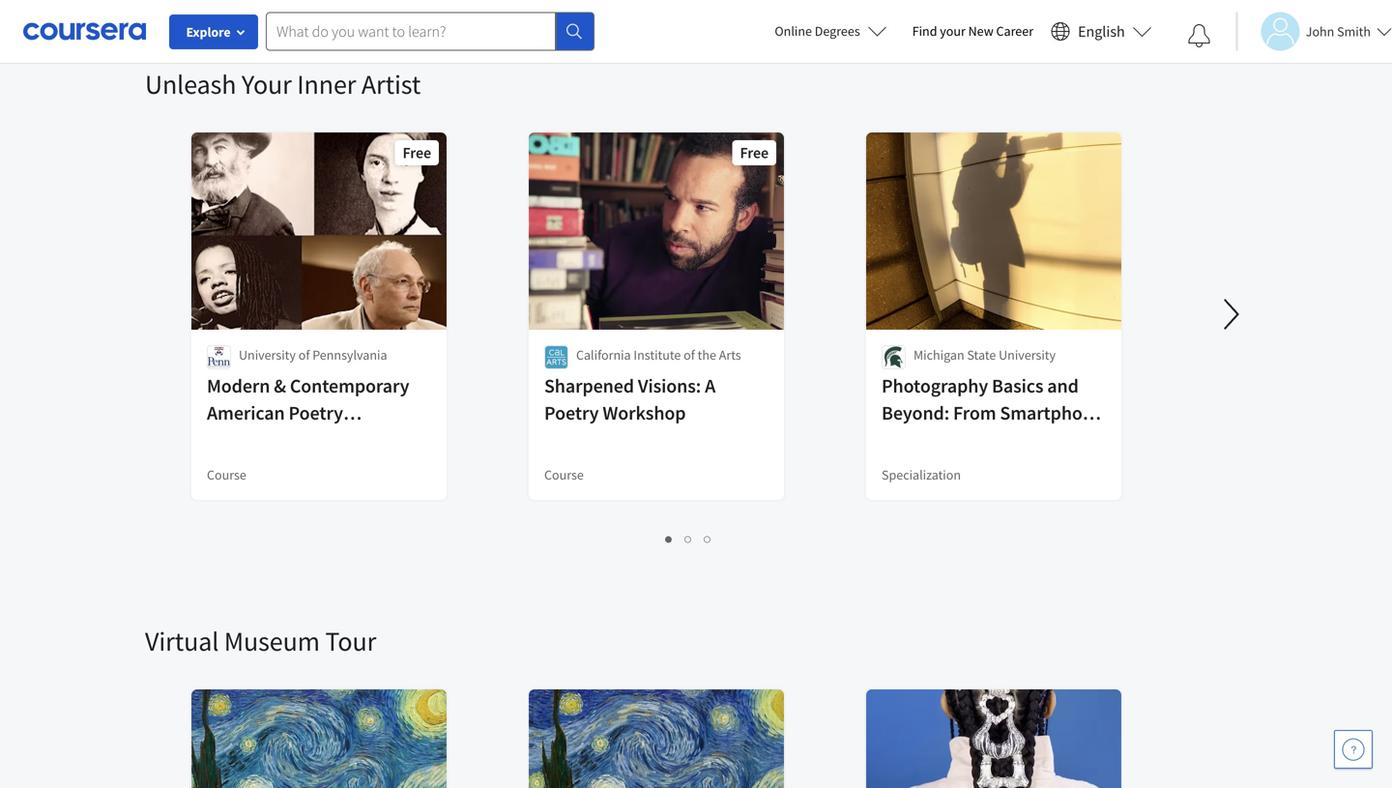 Task type: describe. For each thing, give the bounding box(es) containing it.
michigan
[[914, 346, 965, 364]]

explore button
[[169, 15, 258, 49]]

contemporary
[[290, 374, 410, 398]]

university of pennsylvania
[[239, 346, 387, 364]]

california institute of the arts
[[576, 346, 741, 364]]

&
[[274, 374, 286, 398]]

sharpened
[[544, 374, 634, 398]]

explore
[[186, 23, 231, 41]]

workshop
[[603, 401, 686, 425]]

john smith button
[[1237, 12, 1393, 51]]

john smith
[[1306, 23, 1371, 40]]

virtual museum tour
[[145, 624, 376, 658]]

your
[[242, 67, 292, 101]]

tour
[[325, 624, 376, 658]]

modern & contemporary american poetry ("modpo")
[[207, 374, 410, 452]]

to
[[882, 428, 899, 452]]

smith
[[1338, 23, 1371, 40]]

find
[[913, 22, 938, 40]]

modern and contemporary art and design specialization by the museum of modern art, image
[[191, 690, 448, 788]]

most popular certificates carousel element
[[145, 0, 1248, 9]]

dslr
[[903, 428, 946, 452]]

modern
[[207, 374, 270, 398]]

show notifications image
[[1188, 24, 1212, 47]]

state
[[968, 346, 996, 364]]

find your new career
[[913, 22, 1034, 40]]

degrees
[[815, 22, 860, 40]]

visions:
[[638, 374, 701, 398]]

fashion as design course by the museum of modern art, image
[[867, 690, 1123, 788]]

2 university from the left
[[999, 346, 1056, 364]]

john
[[1306, 23, 1335, 40]]

modern art & ideas course by the museum of modern art, image
[[529, 690, 785, 788]]

1 button
[[660, 527, 679, 549]]

3
[[705, 529, 712, 547]]

free for contemporary
[[403, 143, 431, 162]]

english
[[1078, 22, 1125, 41]]

2 of from the left
[[684, 346, 695, 364]]

the
[[698, 346, 717, 364]]

free for a
[[740, 143, 769, 162]]

institute
[[634, 346, 681, 364]]

inner
[[297, 67, 356, 101]]

find your new career link
[[903, 19, 1044, 44]]

beyond:
[[882, 401, 950, 425]]

1 university from the left
[[239, 346, 296, 364]]



Task type: vqa. For each thing, say whether or not it's contained in the screenshot.
the Pursue your degree with affordable tuition, flexible payment options that let you pay as you go, and financial aid opportunities, including scholarships.
no



Task type: locate. For each thing, give the bounding box(es) containing it.
poetry down contemporary
[[289, 401, 343, 425]]

help center image
[[1342, 738, 1366, 761]]

poetry inside sharpened visions: a poetry workshop
[[544, 401, 599, 425]]

of left pennsylvania
[[299, 346, 310, 364]]

new
[[969, 22, 994, 40]]

1 course from the left
[[207, 466, 246, 484]]

1 of from the left
[[299, 346, 310, 364]]

2 button
[[679, 527, 699, 549]]

free
[[403, 143, 431, 162], [740, 143, 769, 162]]

basics
[[992, 374, 1044, 398]]

artist
[[362, 67, 421, 101]]

online
[[775, 22, 812, 40]]

of
[[299, 346, 310, 364], [684, 346, 695, 364]]

1 horizontal spatial poetry
[[544, 401, 599, 425]]

unleash your inner artist
[[145, 67, 421, 101]]

from
[[954, 401, 997, 425]]

sharpened visions: a poetry workshop
[[544, 374, 716, 425]]

american
[[207, 401, 285, 425]]

california
[[576, 346, 631, 364]]

0 horizontal spatial university
[[239, 346, 296, 364]]

list
[[193, 527, 1185, 549]]

None search field
[[266, 12, 595, 51]]

1 horizontal spatial free
[[740, 143, 769, 162]]

unleash your inner artist carousel element
[[145, 9, 1393, 566]]

course for sharpened visions: a poetry workshop
[[544, 466, 584, 484]]

pennsylvania
[[313, 346, 387, 364]]

course down sharpened
[[544, 466, 584, 484]]

3 button
[[699, 527, 718, 549]]

university up &
[[239, 346, 296, 364]]

and
[[1048, 374, 1079, 398]]

2 poetry from the left
[[544, 401, 599, 425]]

poetry down sharpened
[[544, 401, 599, 425]]

michigan state university image
[[882, 345, 906, 369]]

next slide image
[[1209, 291, 1255, 338]]

What do you want to learn? text field
[[266, 12, 556, 51]]

0 horizontal spatial free
[[403, 143, 431, 162]]

online degrees
[[775, 22, 860, 40]]

0 horizontal spatial course
[[207, 466, 246, 484]]

2 course from the left
[[544, 466, 584, 484]]

poetry inside the modern & contemporary american poetry ("modpo")
[[289, 401, 343, 425]]

1 free from the left
[[403, 143, 431, 162]]

unleash
[[145, 67, 236, 101]]

course
[[207, 466, 246, 484], [544, 466, 584, 484]]

("modpo")
[[207, 428, 294, 452]]

course for modern & contemporary american poetry ("modpo")
[[207, 466, 246, 484]]

list inside unleash your inner artist carousel element
[[193, 527, 1185, 549]]

university
[[239, 346, 296, 364], [999, 346, 1056, 364]]

poetry
[[289, 401, 343, 425], [544, 401, 599, 425]]

0 horizontal spatial poetry
[[289, 401, 343, 425]]

your
[[940, 22, 966, 40]]

photography
[[882, 374, 989, 398]]

virtual
[[145, 624, 219, 658]]

a
[[705, 374, 716, 398]]

career
[[997, 22, 1034, 40]]

university up basics
[[999, 346, 1056, 364]]

coursera image
[[23, 16, 146, 47]]

university of pennsylvania image
[[207, 345, 231, 369]]

2
[[685, 529, 693, 547]]

california institute of the arts image
[[544, 345, 569, 369]]

1 poetry from the left
[[289, 401, 343, 425]]

list containing 1
[[193, 527, 1185, 549]]

museum
[[224, 624, 320, 658]]

1 horizontal spatial of
[[684, 346, 695, 364]]

1 horizontal spatial university
[[999, 346, 1056, 364]]

course down ("modpo")
[[207, 466, 246, 484]]

virtual museum tour carousel element
[[145, 566, 1393, 788]]

1
[[666, 529, 674, 547]]

photography basics and beyond: from smartphone to dslr
[[882, 374, 1103, 452]]

0 horizontal spatial of
[[299, 346, 310, 364]]

smartphone
[[1000, 401, 1103, 425]]

2 free from the left
[[740, 143, 769, 162]]

english button
[[1044, 0, 1160, 63]]

1 horizontal spatial course
[[544, 466, 584, 484]]

arts
[[719, 346, 741, 364]]

michigan state university
[[914, 346, 1056, 364]]

online degrees button
[[760, 10, 903, 52]]

specialization
[[882, 466, 961, 484]]

of left the
[[684, 346, 695, 364]]



